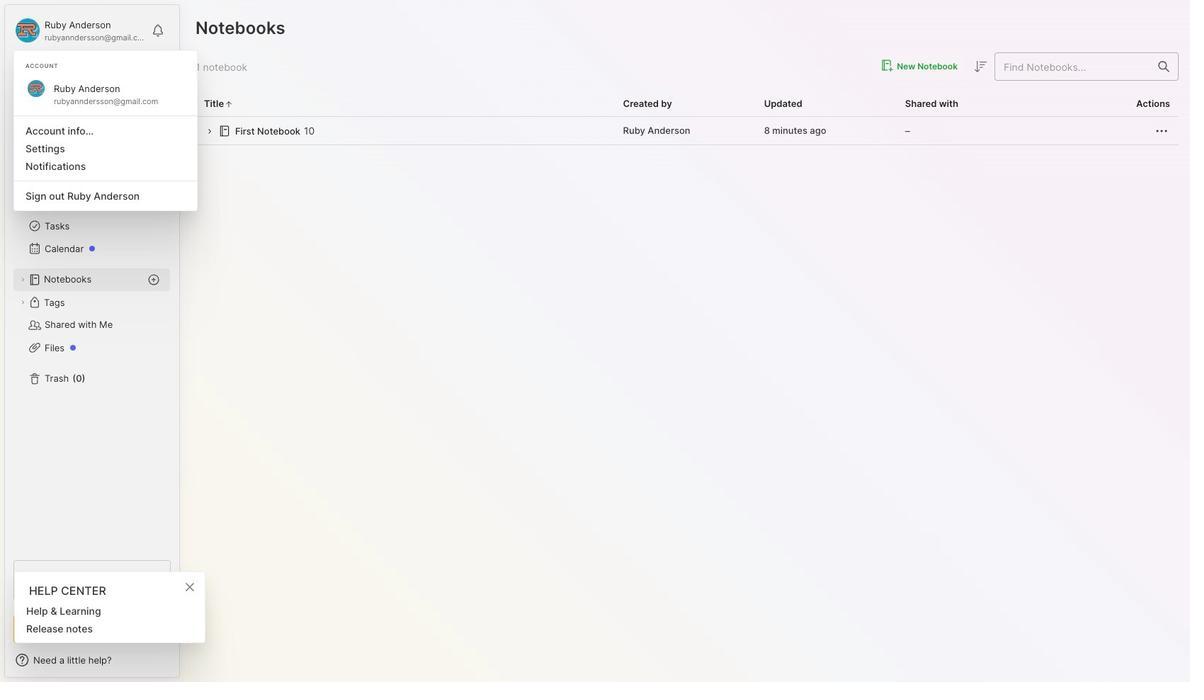 Task type: describe. For each thing, give the bounding box(es) containing it.
Search text field
[[39, 72, 158, 86]]

expand notebooks image
[[18, 276, 27, 284]]

click to collapse image
[[179, 656, 189, 673]]

0 vertical spatial dropdown list menu
[[14, 110, 197, 205]]

tree inside main element
[[5, 138, 179, 548]]

sort options image
[[972, 58, 989, 75]]

Find Notebooks… text field
[[995, 55, 1150, 78]]

WHAT'S NEW field
[[5, 649, 179, 672]]



Task type: locate. For each thing, give the bounding box(es) containing it.
Account field
[[13, 16, 145, 45]]

expand tags image
[[18, 298, 27, 307]]

None search field
[[39, 70, 158, 87]]

1 vertical spatial dropdown list menu
[[15, 602, 205, 638]]

dropdown list menu
[[14, 110, 197, 205], [15, 602, 205, 638]]

main element
[[0, 0, 184, 682]]

more actions image
[[1153, 122, 1170, 139]]

More actions field
[[1153, 122, 1170, 139]]

arrow image
[[204, 126, 215, 137]]

tree
[[5, 138, 179, 548]]

Sort field
[[972, 58, 989, 75]]

row
[[196, 117, 1179, 145]]

none search field inside main element
[[39, 70, 158, 87]]



Task type: vqa. For each thing, say whether or not it's contained in the screenshot.
Calendar Event "icon"
no



